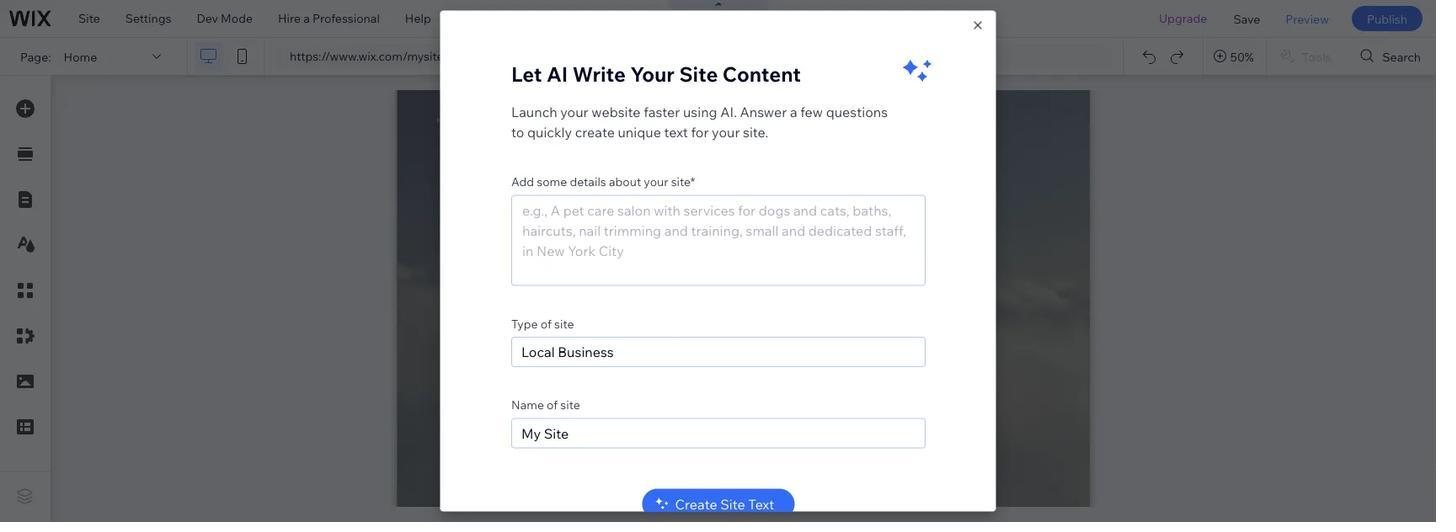 Task type: vqa. For each thing, say whether or not it's contained in the screenshot.
100%
no



Task type: describe. For each thing, give the bounding box(es) containing it.
upgrade
[[1159, 11, 1208, 26]]

launch
[[511, 103, 557, 120]]

create
[[575, 123, 615, 140]]

using
[[683, 103, 717, 120]]

type
[[511, 316, 538, 331]]

few
[[800, 103, 823, 120]]

questions
[[826, 103, 888, 120]]

add some details about your site*
[[511, 174, 695, 189]]

unique
[[618, 123, 661, 140]]

1 vertical spatial your
[[712, 123, 740, 140]]

website
[[591, 103, 640, 120]]

faster
[[643, 103, 680, 120]]

to
[[511, 123, 524, 140]]

create site text button
[[642, 489, 795, 519]]

Pet Care Provider text field
[[511, 337, 926, 367]]

tools button
[[1267, 38, 1347, 75]]

let
[[511, 61, 542, 86]]

https://www.wix.com/mysite
[[290, 49, 444, 64]]

text
[[748, 495, 774, 512]]

help
[[405, 11, 431, 26]]

publish button
[[1352, 6, 1423, 31]]

save
[[1234, 11, 1261, 26]]

ai.
[[720, 103, 737, 120]]

50% button
[[1204, 38, 1266, 75]]

preview
[[1286, 11, 1330, 26]]

name
[[511, 397, 544, 412]]

site.
[[743, 123, 768, 140]]

home
[[64, 49, 97, 64]]

2 vertical spatial your
[[644, 174, 668, 189]]

quickly
[[527, 123, 572, 140]]

1 horizontal spatial site
[[679, 61, 718, 86]]

type of site
[[511, 316, 574, 331]]

add
[[511, 174, 534, 189]]

site for type of site
[[554, 316, 574, 331]]

write
[[572, 61, 626, 86]]

Fluffy Tails text field
[[511, 418, 926, 448]]

site*
[[671, 174, 695, 189]]

text
[[664, 123, 688, 140]]

answer
[[740, 103, 787, 120]]

hire a professional
[[278, 11, 380, 26]]



Task type: locate. For each thing, give the bounding box(es) containing it.
e.g., A pet care salon with services for dogs and cats, baths, haircuts, nail trimming and training, small and dedicated staff, in New York City text field
[[511, 195, 926, 286]]

mode
[[221, 11, 253, 26]]

search button
[[1348, 38, 1437, 75]]

ai
[[546, 61, 568, 86]]

a inside launch your website faster using ai. answer a few questions to quickly create unique text for your site.
[[790, 103, 797, 120]]

site right name
[[560, 397, 580, 412]]

1 horizontal spatial your
[[630, 61, 675, 86]]

site
[[78, 11, 100, 26], [679, 61, 718, 86], [720, 495, 745, 512]]

domain
[[528, 49, 571, 64]]

name of site
[[511, 397, 580, 412]]

2 horizontal spatial site
[[720, 495, 745, 512]]

dev
[[197, 11, 218, 26]]

of right name
[[547, 397, 558, 412]]

of for name
[[547, 397, 558, 412]]

create site text
[[675, 495, 774, 512]]

0 horizontal spatial your
[[501, 49, 526, 64]]

1 vertical spatial site
[[679, 61, 718, 86]]

0 horizontal spatial your
[[560, 103, 588, 120]]

dev mode
[[197, 11, 253, 26]]

0 vertical spatial site
[[554, 316, 574, 331]]

details
[[570, 174, 606, 189]]

site right type
[[554, 316, 574, 331]]

https://www.wix.com/mysite connect your domain
[[290, 49, 571, 64]]

0 vertical spatial your
[[560, 103, 588, 120]]

for
[[691, 123, 709, 140]]

launch your website faster using ai. answer a few questions to quickly create unique text for your site.
[[511, 103, 888, 140]]

your up the create
[[560, 103, 588, 120]]

search
[[1383, 49, 1422, 64]]

of right type
[[540, 316, 551, 331]]

2 horizontal spatial your
[[712, 123, 740, 140]]

1 horizontal spatial a
[[790, 103, 797, 120]]

site inside button
[[720, 495, 745, 512]]

save button
[[1221, 0, 1274, 37]]

0 vertical spatial a
[[304, 11, 310, 26]]

tools
[[1303, 49, 1332, 64]]

your up faster on the top left of the page
[[630, 61, 675, 86]]

settings
[[125, 11, 171, 26]]

your left 'domain'
[[501, 49, 526, 64]]

2 vertical spatial site
[[720, 495, 745, 512]]

professional
[[313, 11, 380, 26]]

some
[[537, 174, 567, 189]]

create
[[675, 495, 717, 512]]

site for name of site
[[560, 397, 580, 412]]

publish
[[1368, 11, 1408, 26]]

1 vertical spatial site
[[560, 397, 580, 412]]

connect
[[451, 49, 498, 64]]

a left few
[[790, 103, 797, 120]]

about
[[609, 174, 641, 189]]

a
[[304, 11, 310, 26], [790, 103, 797, 120]]

1 vertical spatial of
[[547, 397, 558, 412]]

let ai write your site content
[[511, 61, 801, 86]]

site left text
[[720, 495, 745, 512]]

50%
[[1231, 49, 1255, 64]]

preview button
[[1274, 0, 1342, 37]]

0 vertical spatial of
[[540, 316, 551, 331]]

your
[[560, 103, 588, 120], [712, 123, 740, 140], [644, 174, 668, 189]]

your left site*
[[644, 174, 668, 189]]

0 vertical spatial site
[[78, 11, 100, 26]]

hire
[[278, 11, 301, 26]]

of for type
[[540, 316, 551, 331]]

content
[[722, 61, 801, 86]]

0 horizontal spatial site
[[78, 11, 100, 26]]

0 horizontal spatial a
[[304, 11, 310, 26]]

of
[[540, 316, 551, 331], [547, 397, 558, 412]]

site up using
[[679, 61, 718, 86]]

1 horizontal spatial your
[[644, 174, 668, 189]]

site
[[554, 316, 574, 331], [560, 397, 580, 412]]

your down the ai.
[[712, 123, 740, 140]]

a right hire
[[304, 11, 310, 26]]

your
[[501, 49, 526, 64], [630, 61, 675, 86]]

site up home
[[78, 11, 100, 26]]

1 vertical spatial a
[[790, 103, 797, 120]]



